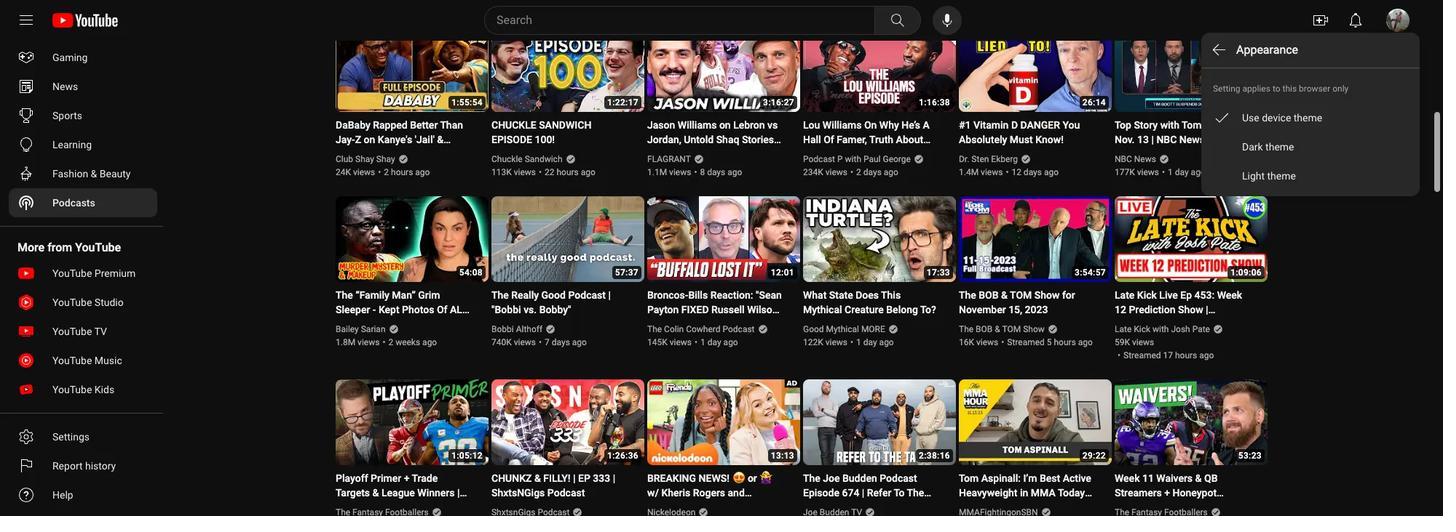 Task type: locate. For each thing, give the bounding box(es) containing it.
williams up famer, at the right top of the page
[[823, 119, 862, 131]]

ep
[[853, 163, 865, 175], [578, 473, 590, 485]]

dababy
[[336, 119, 370, 131]]

bailey sarian link
[[336, 323, 386, 336]]

& inside the "family man" grim sleeper - kept photos of all his victims? | mystery & makeup | bailey sarian
[[440, 319, 446, 331]]

ep left 333
[[578, 473, 590, 485]]

2 horizontal spatial news
[[1179, 134, 1205, 146]]

the up sleeper at the left bottom of the page
[[336, 290, 353, 301]]

1 horizontal spatial in
[[1020, 488, 1028, 499]]

hours right "22"
[[557, 167, 579, 178]]

theme
[[1294, 112, 1322, 124], [1266, 141, 1294, 153], [1267, 170, 1296, 182]]

views down have
[[670, 338, 692, 348]]

0 horizontal spatial in
[[647, 149, 656, 160]]

podcast up bobby"
[[568, 290, 606, 301]]

the inside the "family man" grim sleeper - kept photos of all his victims? | mystery & makeup | bailey sarian
[[336, 290, 353, 301]]

0 horizontal spatial bailey
[[336, 325, 359, 335]]

1 vertical spatial show
[[1178, 304, 1203, 316]]

setting
[[1213, 84, 1240, 94]]

0 vertical spatial streamed
[[1007, 338, 1045, 348]]

days for know!
[[1024, 167, 1042, 178]]

0 horizontal spatial on
[[364, 134, 375, 146]]

12 inside late kick live ep 453: week 12 prediction show | coaching searches | new jp poll | heisman thoughts
[[1115, 304, 1126, 316]]

1 horizontal spatial 1
[[856, 338, 861, 348]]

fashion & beauty link
[[9, 159, 157, 189], [9, 159, 157, 189]]

views down althoff
[[514, 338, 536, 348]]

the bob & tom show
[[959, 325, 1045, 335]]

with inside 'late kick with josh pate' link
[[1153, 325, 1169, 335]]

theme for dark theme
[[1266, 141, 1294, 153]]

12 days ago
[[1012, 167, 1059, 178]]

1 hour, 9 minutes, 6 seconds element
[[1231, 268, 1262, 278]]

report history
[[52, 461, 116, 473]]

hours right 17
[[1175, 351, 1197, 361]]

2 horizontal spatial -
[[1240, 119, 1243, 131]]

state
[[829, 290, 853, 301]]

2 fantasy from the left
[[1156, 502, 1192, 514]]

113k
[[491, 167, 512, 178]]

the for the really good podcast | "bobbi vs. bobby"
[[491, 290, 509, 301]]

0 horizontal spatial news
[[52, 81, 78, 92]]

0 vertical spatial kick
[[1137, 290, 1157, 301]]

26 minutes, 14 seconds element
[[1083, 98, 1106, 108]]

234k
[[803, 167, 823, 178]]

0 vertical spatial late
[[1115, 290, 1135, 301]]

fashion & beauty
[[52, 168, 131, 180]]

joe
[[823, 473, 840, 485]]

1.1m views
[[647, 167, 691, 178]]

views inside 59k views streamed 17 hours ago
[[1132, 338, 1154, 348]]

0 vertical spatial good
[[541, 290, 566, 301]]

+ down 'waivers'
[[1164, 488, 1170, 499]]

the bob & tom show link
[[959, 323, 1046, 336]]

| inside week 11 waivers & qb streamers + honeypot players | fantasy footba
[[1151, 502, 1154, 514]]

williams up untold
[[678, 119, 717, 131]]

1 for "peaked"
[[700, 338, 705, 348]]

ago down top story with tom llamas - nov. 13 | nbc news now link
[[1191, 167, 1206, 178]]

hours inside 59k views streamed 17 hours ago
[[1175, 351, 1197, 361]]

0 horizontal spatial ep
[[578, 473, 590, 485]]

views for the really good podcast | "bobbi vs. bobby"
[[514, 338, 536, 348]]

with for late kick live ep 453: week 12 prediction show | coaching searches | new jp poll | heisman thoughts
[[1153, 325, 1169, 335]]

1 horizontal spatial williams
[[823, 119, 862, 131]]

0 vertical spatial ep
[[853, 163, 865, 175]]

tom inside top story with tom llamas - nov. 13 | nbc news now
[[1182, 119, 1202, 131]]

day down top story with tom llamas - nov. 13 | nbc news now link
[[1175, 167, 1189, 178]]

tom for the bob & tom show
[[1002, 325, 1021, 335]]

gaming link
[[9, 43, 157, 72], [9, 43, 157, 72]]

1 fantasy from the left
[[336, 502, 371, 514]]

🙅‍♀️
[[760, 473, 773, 485]]

1 vertical spatial good
[[803, 325, 824, 335]]

1 vertical spatial streamed
[[1124, 351, 1161, 361]]

0 vertical spatial -
[[1240, 119, 1243, 131]]

- inside top story with tom llamas - nov. 13 | nbc news now
[[1240, 119, 1243, 131]]

sarian up the 1.8m views
[[361, 325, 386, 335]]

1 hour, 22 minutes, 17 seconds element
[[607, 98, 639, 108]]

late for late kick live ep 453: week 12 prediction show | coaching searches | new jp poll | heisman thoughts
[[1115, 290, 1135, 301]]

22 hours ago
[[545, 167, 596, 178]]

54:08 link
[[336, 197, 489, 284]]

fantasy down honeypot on the bottom right of page
[[1156, 502, 1192, 514]]

youtube premium link
[[9, 259, 157, 288], [9, 259, 157, 288]]

3:16:27 link
[[647, 26, 800, 114]]

2 williams from the left
[[823, 119, 862, 131]]

the inside tom aspinall: i'm best active heavyweight in mma today | the mma hour
[[959, 502, 976, 514]]

views down the bob & tom show
[[976, 338, 998, 348]]

with right p
[[845, 154, 861, 165]]

1 for news
[[1168, 167, 1173, 178]]

stories
[[742, 134, 774, 146]]

good up 122k
[[803, 325, 824, 335]]

the inside 'the colin cowherd podcast' link
[[647, 325, 662, 335]]

the really good podcast | "bobbi vs. bobby"
[[491, 290, 611, 316]]

1 horizontal spatial bills
[[688, 290, 708, 301]]

0 horizontal spatial tom
[[959, 473, 979, 485]]

the inside the bob & tom show link
[[959, 325, 974, 335]]

chuckle
[[491, 154, 523, 165]]

sandwich
[[539, 119, 592, 131]]

- inside the "family man" grim sleeper - kept photos of all his victims? | mystery & makeup | bailey sarian
[[373, 304, 376, 316]]

1 horizontal spatial ep
[[853, 163, 865, 175]]

williams inside jason williams on lebron vs jordan, untold shaq stories in the nba, & dwight howard gay rumors
[[678, 119, 717, 131]]

0 horizontal spatial 2023
[[413, 502, 437, 514]]

tom left llamas
[[1182, 119, 1202, 131]]

views down good mythical more
[[825, 338, 848, 348]]

nbc right 13
[[1157, 134, 1177, 146]]

youtube left tv
[[52, 326, 92, 338]]

1 horizontal spatial fantasy
[[1156, 502, 1192, 514]]

1:16:38
[[919, 98, 950, 108]]

untold
[[684, 134, 714, 146]]

day down "peaked"
[[708, 338, 721, 348]]

views for #1 vitamin d danger you absolutely must know!
[[981, 167, 1003, 178]]

0 horizontal spatial of
[[437, 304, 447, 316]]

0 vertical spatial 12
[[1012, 167, 1021, 178]]

in left the
[[647, 149, 656, 160]]

29 minutes, 22 seconds element
[[1083, 451, 1106, 462]]

2 days ago
[[856, 167, 898, 178]]

with left josh
[[1153, 325, 1169, 335]]

1 vertical spatial on
[[364, 134, 375, 146]]

& inside chunkz & filly! | ep 333 | shxtsngigs podcast
[[534, 473, 541, 485]]

with inside the podcast p with paul george 'link'
[[845, 154, 861, 165]]

history
[[85, 461, 116, 473]]

1 horizontal spatial -
[[439, 502, 443, 514]]

shxtsngigs
[[491, 488, 545, 499]]

1 vertical spatial +
[[1164, 488, 1170, 499]]

heisman
[[1140, 333, 1180, 345]]

tom inside 'the bob & tom show for november 15, 2023'
[[1010, 290, 1032, 301]]

ago down mystery
[[422, 338, 437, 348]]

None search field
[[458, 6, 924, 35]]

ep inside chunkz & filly! | ep 333 | shxtsngigs podcast
[[578, 473, 590, 485]]

on up shaq
[[719, 119, 731, 131]]

0 horizontal spatial +
[[404, 473, 410, 485]]

of right hall
[[824, 134, 834, 146]]

2023 inside 'the bob & tom show for november 15, 2023'
[[1025, 304, 1048, 316]]

1 vertical spatial in
[[1020, 488, 1028, 499]]

1.8m views
[[336, 338, 380, 348]]

1 horizontal spatial +
[[1164, 488, 1170, 499]]

1 vertical spatial week
[[1115, 473, 1140, 485]]

1:55:54
[[451, 98, 483, 108]]

podcast
[[803, 154, 835, 165], [568, 290, 606, 301], [723, 325, 755, 335], [880, 473, 917, 485], [547, 488, 585, 499]]

views for top story with tom llamas - nov. 13 | nbc news now
[[1137, 167, 1159, 178]]

29
[[868, 163, 879, 175]]

0 horizontal spatial bills
[[647, 319, 667, 331]]

1 vertical spatial 12
[[1115, 304, 1126, 316]]

1 horizontal spatial sarian
[[410, 333, 439, 345]]

0 vertical spatial tom
[[1182, 119, 1202, 131]]

12 down ekberg
[[1012, 167, 1021, 178]]

1 horizontal spatial streamed
[[1124, 351, 1161, 361]]

0 vertical spatial tom
[[1010, 290, 1032, 301]]

views for chuckle sandwich episode 100!
[[514, 167, 536, 178]]

must
[[1010, 134, 1033, 146]]

2 left weeks
[[388, 338, 393, 348]]

1 right 177k views
[[1168, 167, 1173, 178]]

payton
[[647, 304, 679, 316]]

bob inside 'the bob & tom show for november 15, 2023'
[[979, 290, 999, 301]]

the for the joe budden podcast episode 674 | refer to the tag
[[803, 473, 820, 485]]

1 horizontal spatial nbc
[[1157, 134, 1177, 146]]

+ inside week 11 waivers & qb streamers + honeypot players | fantasy footba
[[1164, 488, 1170, 499]]

the for the colin cowherd podcast
[[647, 325, 662, 335]]

playoff primer + trade targets & league winners | fantasy football 2023 - e
[[336, 473, 460, 517]]

2023
[[1025, 304, 1048, 316], [413, 502, 437, 514]]

good inside good mythical more link
[[803, 325, 824, 335]]

1 vertical spatial tom
[[959, 473, 979, 485]]

0 horizontal spatial -
[[373, 304, 376, 316]]

1 vertical spatial news
[[1179, 134, 1205, 146]]

177k views
[[1115, 167, 1159, 178]]

0 vertical spatial on
[[719, 119, 731, 131]]

13
[[1137, 134, 1149, 146]]

1 horizontal spatial tom
[[1182, 119, 1202, 131]]

+ up league
[[404, 473, 410, 485]]

0 horizontal spatial shay
[[355, 154, 374, 165]]

1 vertical spatial kick
[[1134, 325, 1150, 335]]

- down winners
[[439, 502, 443, 514]]

views for the bob & tom show for november 15, 2023
[[976, 338, 998, 348]]

influence
[[803, 163, 845, 175]]

2 horizontal spatial 1 day ago
[[1168, 167, 1206, 178]]

ago for than
[[415, 167, 430, 178]]

1 horizontal spatial bailey
[[380, 333, 407, 345]]

podcast for the really good podcast | "bobbi vs. bobby"
[[568, 290, 606, 301]]

12 up 'coaching' on the right bottom of the page
[[1115, 304, 1126, 316]]

3 hours, 54 minutes, 57 seconds element
[[1075, 268, 1106, 278]]

1 late from the top
[[1115, 290, 1135, 301]]

1 horizontal spatial on
[[719, 119, 731, 131]]

theme right dark
[[1266, 141, 1294, 153]]

0 horizontal spatial 12
[[1012, 167, 1021, 178]]

show up streamed 5 hours ago
[[1023, 325, 1045, 335]]

| inside the joe budden podcast episode 674 | refer to the tag
[[862, 488, 865, 499]]

tom aspinall: i'm best active heavyweight in mma today | the mma hour
[[959, 473, 1091, 514]]

fantasy down the targets
[[336, 502, 371, 514]]

2023 right 15,
[[1025, 304, 1048, 316]]

0 horizontal spatial 1 day ago
[[700, 338, 738, 348]]

fashion
[[52, 168, 88, 180]]

winners
[[417, 488, 455, 499]]

with right story
[[1160, 119, 1180, 131]]

ago down 'george'
[[884, 167, 898, 178]]

0 vertical spatial theme
[[1294, 112, 1322, 124]]

1:09:06 link
[[1115, 197, 1268, 284]]

1 vertical spatial ep
[[578, 473, 590, 485]]

1 vertical spatial 2023
[[413, 502, 437, 514]]

2 vertical spatial news
[[1134, 154, 1156, 165]]

williams for of
[[823, 119, 862, 131]]

views for dababy rapped better than jay-z on kanye's 'jail' & picked lamelo ball over victor wembanyama
[[353, 167, 375, 178]]

+
[[404, 473, 410, 485], [1164, 488, 1170, 499]]

podcast down russell
[[723, 325, 755, 335]]

news inside top story with tom llamas - nov. 13 | nbc news now
[[1179, 134, 1205, 146]]

2 down the podcast p with paul george 'link' in the top right of the page
[[856, 167, 861, 178]]

| inside tom aspinall: i'm best active heavyweight in mma today | the mma hour
[[1088, 488, 1090, 499]]

today
[[1058, 488, 1085, 499]]

0 horizontal spatial 1
[[700, 338, 705, 348]]

29:22
[[1083, 451, 1106, 462]]

0 horizontal spatial day
[[708, 338, 721, 348]]

2 horizontal spatial 1
[[1168, 167, 1173, 178]]

the inside the really good podcast | "bobbi vs. bobby"
[[491, 290, 509, 301]]

sarian down mystery
[[410, 333, 439, 345]]

the inside 'the bob & tom show for november 15, 2023'
[[959, 290, 976, 301]]

5
[[1047, 338, 1052, 348]]

nfl
[[690, 333, 709, 345]]

on
[[864, 119, 877, 131]]

- right llamas
[[1240, 119, 1243, 131]]

ago
[[415, 167, 430, 178], [581, 167, 596, 178], [728, 167, 742, 178], [884, 167, 898, 178], [1044, 167, 1059, 178], [1191, 167, 1206, 178], [422, 338, 437, 348], [572, 338, 587, 348], [723, 338, 738, 348], [879, 338, 894, 348], [1078, 338, 1093, 348], [1199, 351, 1214, 361]]

fantasy inside playoff primer + trade targets & league winners | fantasy football 2023 - e
[[336, 502, 371, 514]]

days right 7
[[552, 338, 570, 348]]

what state does this mythical creature belong to? link
[[803, 288, 939, 317]]

youtube tv link
[[9, 317, 157, 347], [9, 317, 157, 347]]

podcast inside the really good podcast | "bobbi vs. bobby"
[[568, 290, 606, 301]]

ago right 7
[[572, 338, 587, 348]]

1 day ago down more
[[856, 338, 894, 348]]

colin up 145k views
[[664, 325, 684, 335]]

youtube down more from youtube
[[52, 268, 92, 280]]

0 horizontal spatial good
[[541, 290, 566, 301]]

2 vertical spatial theme
[[1267, 170, 1296, 182]]

bob for the bob & tom show
[[976, 325, 993, 335]]

for
[[1062, 290, 1075, 301]]

0 vertical spatial of
[[824, 134, 834, 146]]

cowherd inside "broncos-bills reaction: "sean payton fixed russell wilson," bills have "peaked" | colin cowherd nfl"
[[647, 333, 688, 345]]

reaction:
[[710, 290, 753, 301]]

show inside late kick live ep 453: week 12 prediction show | coaching searches | new jp poll | heisman thoughts
[[1178, 304, 1203, 316]]

the joe budden podcast episode 674 | refer to the tag link
[[803, 472, 939, 514]]

1 williams from the left
[[678, 119, 717, 131]]

0 horizontal spatial fantasy
[[336, 502, 371, 514]]

& inside jason williams on lebron vs jordan, untold shaq stories in the nba, & dwight howard gay rumors
[[700, 149, 707, 160]]

lou williams on why he's a hall of famer, truth about the bubble & allen iverson's influence | ep 29
[[803, 119, 931, 175]]

news up 177k views
[[1134, 154, 1156, 165]]

settings
[[52, 432, 90, 443]]

show down ep at the bottom
[[1178, 304, 1203, 316]]

2 late from the top
[[1115, 325, 1132, 335]]

ago down 'thoughts'
[[1199, 351, 1214, 361]]

ago for why
[[884, 167, 898, 178]]

rumors
[[667, 163, 703, 175]]

why
[[879, 119, 899, 131]]

the up 145k
[[647, 325, 662, 335]]

ago down the ball
[[415, 167, 430, 178]]

weeks
[[395, 338, 420, 348]]

2023 down winners
[[413, 502, 437, 514]]

1 vertical spatial late
[[1115, 325, 1132, 335]]

1:22:17 link
[[491, 26, 644, 114]]

the up november
[[959, 290, 976, 301]]

| inside top story with tom llamas - nov. 13 | nbc news now
[[1151, 134, 1154, 146]]

bob up november
[[979, 290, 999, 301]]

1 vertical spatial of
[[437, 304, 447, 316]]

- up victims?
[[373, 304, 376, 316]]

#1 vitamin d danger you absolutely must know! link
[[959, 118, 1094, 147]]

on right z
[[364, 134, 375, 146]]

1 horizontal spatial mma
[[1031, 488, 1056, 499]]

on inside jason williams on lebron vs jordan, untold shaq stories in the nba, & dwight howard gay rumors
[[719, 119, 731, 131]]

bills down payton
[[647, 319, 667, 331]]

views down p
[[825, 167, 848, 178]]

1 horizontal spatial news
[[1134, 154, 1156, 165]]

shaq
[[716, 134, 739, 146]]

kick right poll
[[1134, 325, 1150, 335]]

1 down good mythical more link
[[856, 338, 861, 348]]

podcast up 234k
[[803, 154, 835, 165]]

1 vertical spatial -
[[373, 304, 376, 316]]

views down chuckle sandwich
[[514, 167, 536, 178]]

youtube music
[[52, 355, 122, 367]]

the up 16k
[[959, 325, 974, 335]]

all
[[450, 304, 468, 316]]

0 horizontal spatial nbc
[[1115, 154, 1132, 165]]

the for the "family man" grim sleeper - kept photos of all his victims? | mystery & makeup | bailey sarian
[[336, 290, 353, 301]]

i'm
[[1023, 473, 1037, 485]]

views down club shay shay
[[353, 167, 375, 178]]

1 horizontal spatial 2023
[[1025, 304, 1048, 316]]

week up 'streamers'
[[1115, 473, 1140, 485]]

learning link
[[9, 130, 157, 159], [9, 130, 157, 159]]

the up "bobbi
[[491, 290, 509, 301]]

| inside lou williams on why he's a hall of famer, truth about the bubble & allen iverson's influence | ep 29
[[848, 163, 850, 175]]

57:37
[[615, 268, 639, 278]]

ago down "know!"
[[1044, 167, 1059, 178]]

15,
[[1009, 304, 1022, 316]]

ago down more
[[879, 338, 894, 348]]

0 vertical spatial in
[[647, 149, 656, 160]]

grim
[[418, 290, 440, 301]]

mythical down the what
[[803, 304, 842, 316]]

hosbach
[[689, 502, 729, 514]]

days right 8
[[707, 167, 725, 178]]

0 vertical spatial +
[[404, 473, 410, 485]]

0 vertical spatial week
[[1217, 290, 1242, 301]]

chuckle sandwich episode 100!
[[491, 119, 592, 146]]

podcast p with paul george link
[[803, 153, 912, 166]]

- inside playoff primer + trade targets & league winners | fantasy football 2023 - e
[[439, 502, 443, 514]]

ep inside lou williams on why he's a hall of famer, truth about the bubble & allen iverson's influence | ep 29
[[853, 163, 865, 175]]

streamed down 59k
[[1124, 351, 1161, 361]]

ago for lebron
[[728, 167, 742, 178]]

| inside "broncos-bills reaction: "sean payton fixed russell wilson," bills have "peaked" | colin cowherd nfl"
[[736, 319, 738, 331]]

williams inside lou williams on why he's a hall of famer, truth about the bubble & allen iverson's influence | ep 29
[[823, 119, 862, 131]]

late inside late kick live ep 453: week 12 prediction show | coaching searches | new jp poll | heisman thoughts
[[1115, 290, 1135, 301]]

2 vertical spatial -
[[439, 502, 443, 514]]

podcast down filly!
[[547, 488, 585, 499]]

kick for with
[[1134, 325, 1150, 335]]

youtube down youtube tv
[[52, 355, 92, 367]]

colin down wilson,"
[[741, 319, 764, 331]]

kick inside late kick live ep 453: week 12 prediction show | coaching searches | new jp poll | heisman thoughts
[[1137, 290, 1157, 301]]

good up bobby"
[[541, 290, 566, 301]]

jason williams on lebron vs jordan, untold shaq stories in the nba, & dwight howard gay rumors link
[[647, 118, 783, 175]]

1 horizontal spatial of
[[824, 134, 834, 146]]

2 horizontal spatial day
[[1175, 167, 1189, 178]]

podcast inside the joe budden podcast episode 674 | refer to the tag
[[880, 473, 917, 485]]

234k views
[[803, 167, 848, 178]]

bailey down victims?
[[380, 333, 407, 345]]

& inside playoff primer + trade targets & league winners | fantasy football 2023 - e
[[372, 488, 379, 499]]

1 horizontal spatial colin
[[741, 319, 764, 331]]

good mythical more
[[803, 325, 885, 335]]

42:52
[[1238, 98, 1262, 108]]

show for the bob & tom show for november 15, 2023
[[1035, 290, 1060, 301]]

1 vertical spatial bob
[[976, 325, 993, 335]]

day down more
[[863, 338, 877, 348]]

ep left 29 at the top of the page
[[853, 163, 865, 175]]

1 horizontal spatial shay
[[376, 154, 395, 165]]

1 horizontal spatial 12
[[1115, 304, 1126, 316]]

17 minutes, 33 seconds element
[[927, 268, 950, 278]]

days down paul
[[863, 167, 882, 178]]

streamed left "5"
[[1007, 338, 1045, 348]]

the colin cowherd podcast link
[[647, 323, 756, 336]]

tom down 15,
[[1002, 325, 1021, 335]]

week inside late kick live ep 453: week 12 prediction show | coaching searches | new jp poll | heisman thoughts
[[1217, 290, 1242, 301]]

i
[[732, 502, 735, 514]]

2 hours, 38 minutes, 16 seconds element
[[919, 451, 950, 462]]

0 horizontal spatial colin
[[664, 325, 684, 335]]

2:38:16
[[919, 451, 950, 462]]

the up episode
[[803, 473, 820, 485]]

bailey up 1.8m
[[336, 325, 359, 335]]

what
[[803, 290, 827, 301]]

1 vertical spatial tom
[[1002, 325, 1021, 335]]

of left all
[[437, 304, 447, 316]]

1 vertical spatial theme
[[1266, 141, 1294, 153]]

0 horizontal spatial williams
[[678, 119, 717, 131]]

show inside 'the bob & tom show for november 15, 2023'
[[1035, 290, 1060, 301]]

youtube kids
[[52, 384, 114, 396]]

views down flagrant link
[[669, 167, 691, 178]]

with for lou williams on why he's a hall of famer, truth about the bubble & allen iverson's influence | ep 29
[[845, 154, 861, 165]]

3 hours, 16 minutes, 27 seconds element
[[763, 98, 794, 108]]

12:01
[[771, 268, 794, 278]]

in down i'm
[[1020, 488, 1028, 499]]

1 down 'the colin cowherd podcast' link at bottom
[[700, 338, 705, 348]]

1 horizontal spatial week
[[1217, 290, 1242, 301]]

days down must
[[1024, 167, 1042, 178]]

primer
[[371, 473, 401, 485]]

tom inside tom aspinall: i'm best active heavyweight in mma today | the mma hour
[[959, 473, 979, 485]]

42 minutes, 52 seconds element
[[1238, 98, 1262, 108]]

kick for live
[[1137, 290, 1157, 301]]

ago down "peaked"
[[723, 338, 738, 348]]

more
[[17, 241, 45, 255]]

1 horizontal spatial good
[[803, 325, 824, 335]]

- for sleeper
[[373, 304, 376, 316]]

views down bailey sarian link at the left bottom
[[358, 338, 380, 348]]

vitamin
[[973, 119, 1009, 131]]

good inside the really good podcast | "bobbi vs. bobby"
[[541, 290, 566, 301]]

days for of
[[863, 167, 882, 178]]

streamed inside 59k views streamed 17 hours ago
[[1124, 351, 1161, 361]]

late up 59k
[[1115, 325, 1132, 335]]

2 down lamelo
[[384, 167, 389, 178]]

avatar image image
[[1386, 9, 1410, 32]]

youtube left kids
[[52, 384, 92, 396]]

0 vertical spatial 2023
[[1025, 304, 1048, 316]]

fantasy
[[336, 502, 371, 514], [1156, 502, 1192, 514]]

1 shay from the left
[[355, 154, 374, 165]]

mma down best
[[1031, 488, 1056, 499]]

0 vertical spatial show
[[1035, 290, 1060, 301]]

bob up 16k views
[[976, 325, 993, 335]]

podcast inside 'the colin cowherd podcast' link
[[723, 325, 755, 335]]

0 vertical spatial news
[[52, 81, 78, 92]]

0 vertical spatial with
[[1160, 119, 1180, 131]]

| inside the really good podcast | "bobbi vs. bobby"
[[608, 290, 611, 301]]



Task type: describe. For each thing, give the bounding box(es) containing it.
1 hour, 5 minutes, 12 seconds element
[[451, 451, 483, 462]]

3:54:57
[[1075, 268, 1106, 278]]

makeup
[[336, 333, 372, 345]]

the for the bob & tom show for november 15, 2023
[[959, 290, 976, 301]]

674
[[842, 488, 859, 499]]

the right to
[[907, 488, 924, 499]]

views for broncos-bills reaction: "sean payton fixed russell wilson," bills have "peaked" | colin cowherd nfl
[[670, 338, 692, 348]]

the bob & tom show for november 15, 2023
[[959, 290, 1075, 316]]

chunkz & filly! | ep 333 | shxtsngigs podcast
[[491, 473, 615, 499]]

54:08
[[459, 268, 483, 278]]

1:22:17
[[607, 98, 639, 108]]

targets
[[336, 488, 370, 499]]

from
[[47, 241, 72, 255]]

Search text field
[[497, 11, 872, 30]]

podcast for the joe budden podcast episode 674 | refer to the tag
[[880, 473, 917, 485]]

7
[[545, 338, 550, 348]]

1 vertical spatial nbc
[[1115, 154, 1132, 165]]

a
[[923, 119, 930, 131]]

the inside lou williams on why he's a hall of famer, truth about the bubble & allen iverson's influence | ep 29
[[803, 149, 820, 160]]

views for what state does this mythical creature belong to?
[[825, 338, 848, 348]]

122k views
[[803, 338, 848, 348]]

refer
[[867, 488, 891, 499]]

use
[[1242, 112, 1259, 124]]

news!
[[699, 473, 730, 485]]

54 minutes, 8 seconds element
[[459, 268, 483, 278]]

7 days ago
[[545, 338, 587, 348]]

2023 inside playoff primer + trade targets & league winners | fantasy football 2023 - e
[[413, 502, 437, 514]]

hours right "5"
[[1054, 338, 1076, 348]]

views for the "family man" grim sleeper - kept photos of all his victims? | mystery & makeup | bailey sarian
[[358, 338, 380, 348]]

53:23
[[1238, 451, 1262, 462]]

llamas
[[1204, 119, 1237, 131]]

learning
[[52, 139, 92, 151]]

1 hour, 26 minutes, 36 seconds element
[[607, 451, 639, 462]]

0 horizontal spatial sarian
[[361, 325, 386, 335]]

57:37 link
[[491, 197, 644, 284]]

sarian inside the "family man" grim sleeper - kept photos of all his victims? | mystery & makeup | bailey sarian
[[410, 333, 439, 345]]

57 minutes, 37 seconds element
[[615, 268, 639, 278]]

bob for the bob & tom show for november 15, 2023
[[979, 290, 999, 301]]

ago for podcast
[[572, 338, 587, 348]]

nbc news
[[1115, 154, 1156, 165]]

on inside 'dababy rapped better than jay-z on kanye's 'jail' & picked lamelo ball over victor wembanyama'
[[364, 134, 375, 146]]

better
[[410, 119, 438, 131]]

views for lou williams on why he's a hall of famer, truth about the bubble & allen iverson's influence | ep 29
[[825, 167, 848, 178]]

& inside 'dababy rapped better than jay-z on kanye's 'jail' & picked lamelo ball over victor wembanyama'
[[437, 134, 444, 146]]

gaming
[[52, 52, 88, 63]]

the joe budden podcast episode 674 | refer to the tag
[[803, 473, 924, 514]]

you
[[1063, 119, 1080, 131]]

honeypot
[[1173, 488, 1217, 499]]

youtube for premium
[[52, 268, 92, 280]]

in inside jason williams on lebron vs jordan, untold shaq stories in the nba, & dwight howard gay rumors
[[647, 149, 656, 160]]

bailey inside the "family man" grim sleeper - kept photos of all his victims? | mystery & makeup | bailey sarian
[[380, 333, 407, 345]]

week inside week 11 waivers & qb streamers + honeypot players | fantasy footba
[[1115, 473, 1140, 485]]

1 horizontal spatial day
[[863, 338, 877, 348]]

photos
[[402, 304, 434, 316]]

flagrant link
[[647, 153, 692, 166]]

youtube up youtube premium
[[75, 241, 121, 255]]

2 shay from the left
[[376, 154, 395, 165]]

& inside week 11 waivers & qb streamers + honeypot players | fantasy footba
[[1195, 473, 1202, 485]]

playoff
[[336, 473, 368, 485]]

of inside the "family man" grim sleeper - kept photos of all his victims? | mystery & makeup | bailey sarian
[[437, 304, 447, 316]]

17:33
[[927, 268, 950, 278]]

music
[[95, 355, 122, 367]]

& inside lou williams on why he's a hall of famer, truth about the bubble & allen iverson's influence | ep 29
[[857, 149, 864, 160]]

1 day ago for "peaked"
[[700, 338, 738, 348]]

lamelo
[[369, 149, 403, 160]]

3:54:57 link
[[959, 197, 1112, 284]]

days for bobby"
[[552, 338, 570, 348]]

episode
[[803, 488, 840, 499]]

jason
[[647, 119, 675, 131]]

day for news
[[1175, 167, 1189, 178]]

bailey sarian
[[336, 325, 386, 335]]

podcast inside the podcast p with paul george 'link'
[[803, 154, 835, 165]]

😍
[[732, 473, 745, 485]]

1 hour, 55 minutes, 54 seconds element
[[451, 98, 483, 108]]

pressley
[[647, 502, 686, 514]]

177k
[[1115, 167, 1135, 178]]

ago for tom
[[1191, 167, 1206, 178]]

bailey inside bailey sarian link
[[336, 325, 359, 335]]

- for llamas
[[1240, 119, 1243, 131]]

| inside playoff primer + trade targets & league winners | fantasy football 2023 - e
[[457, 488, 460, 499]]

0 horizontal spatial streamed
[[1007, 338, 1045, 348]]

beauty
[[100, 168, 131, 180]]

12 minutes, 1 second element
[[771, 268, 794, 278]]

show for the bob & tom show
[[1023, 325, 1045, 335]]

lou
[[803, 119, 820, 131]]

ago for 100!
[[581, 167, 596, 178]]

trade
[[412, 473, 438, 485]]

2 for |
[[388, 338, 393, 348]]

day for "peaked"
[[708, 338, 721, 348]]

ago for "sean
[[723, 338, 738, 348]]

'jail'
[[415, 134, 435, 146]]

sandwich
[[525, 154, 562, 165]]

allen
[[866, 149, 889, 160]]

26:14
[[1083, 98, 1106, 108]]

broncos-bills reaction: "sean payton fixed russell wilson," bills have "peaked" | colin cowherd nfl link
[[647, 288, 783, 345]]

youtube for music
[[52, 355, 92, 367]]

colin inside "broncos-bills reaction: "sean payton fixed russell wilson," bills have "peaked" | colin cowherd nfl"
[[741, 319, 764, 331]]

players
[[1115, 502, 1149, 514]]

of inside lou williams on why he's a hall of famer, truth about the bubble & allen iverson's influence | ep 29
[[824, 134, 834, 146]]

what state does this mythical creature belong to?
[[803, 290, 936, 316]]

the for the bob & tom show
[[959, 325, 974, 335]]

youtube for kids
[[52, 384, 92, 396]]

1 vertical spatial bills
[[647, 319, 667, 331]]

1 horizontal spatial 1 day ago
[[856, 338, 894, 348]]

waivers
[[1156, 473, 1193, 485]]

+ inside playoff primer + trade targets & league winners | fantasy football 2023 - e
[[404, 473, 410, 485]]

his
[[336, 319, 351, 331]]

russell
[[711, 304, 745, 316]]

740k views
[[491, 338, 536, 348]]

26:14 link
[[959, 26, 1112, 114]]

"family
[[356, 290, 389, 301]]

youtube premium
[[52, 268, 136, 280]]

paul
[[864, 154, 881, 165]]

tom for the bob & tom show for november 15, 2023
[[1010, 290, 1032, 301]]

theme for light theme
[[1267, 170, 1296, 182]]

in inside tom aspinall: i'm best active heavyweight in mma today | the mma hour
[[1020, 488, 1028, 499]]

story
[[1134, 119, 1158, 131]]

days for shaq
[[707, 167, 725, 178]]

fantasy inside week 11 waivers & qb streamers + honeypot players | fantasy footba
[[1156, 502, 1192, 514]]

views for jason williams on lebron vs jordan, untold shaq stories in the nba, & dwight howard gay rumors
[[669, 167, 691, 178]]

ago for this
[[879, 338, 894, 348]]

ago inside 59k views streamed 17 hours ago
[[1199, 351, 1214, 361]]

youtube for studio
[[52, 297, 92, 309]]

chuckle
[[491, 119, 536, 131]]

1 hour, 16 minutes, 38 seconds element
[[919, 98, 950, 108]]

13:13
[[771, 451, 794, 462]]

studio
[[95, 297, 124, 309]]

13 minutes, 13 seconds element
[[771, 451, 794, 462]]

& inside 'the bob & tom show for november 15, 2023'
[[1001, 290, 1008, 301]]

to
[[894, 488, 905, 499]]

1 vertical spatial mythical
[[826, 325, 859, 335]]

hour
[[1006, 502, 1028, 514]]

nbc inside top story with tom llamas - nov. 13 | nbc news now
[[1157, 134, 1177, 146]]

1:05:12
[[451, 451, 483, 462]]

late kick live ep 453: week 12 prediction show | coaching searches | new jp poll | heisman thoughts
[[1115, 290, 1245, 345]]

club shay shay
[[336, 154, 395, 165]]

the
[[658, 149, 673, 160]]

0 vertical spatial mma
[[1031, 488, 1056, 499]]

than
[[440, 119, 463, 131]]

know!
[[1036, 134, 1064, 146]]

ago for danger
[[1044, 167, 1059, 178]]

report
[[52, 461, 83, 473]]

ago right "5"
[[1078, 338, 1093, 348]]

2 for bubble
[[856, 167, 861, 178]]

podcast for the colin cowherd podcast
[[723, 325, 755, 335]]

george
[[883, 154, 911, 165]]

youtube for tv
[[52, 326, 92, 338]]

chunkz & filly! | ep 333 | shxtsngigs podcast link
[[491, 472, 627, 501]]

late for late kick with josh pate
[[1115, 325, 1132, 335]]

1 vertical spatial mma
[[979, 502, 1004, 514]]

2 for ball
[[384, 167, 389, 178]]

more from youtube
[[17, 241, 121, 255]]

howard
[[744, 149, 779, 160]]

p
[[837, 154, 843, 165]]

hours down the ball
[[391, 167, 413, 178]]

podcast inside chunkz & filly! | ep 333 | shxtsngigs podcast
[[547, 488, 585, 499]]

he's
[[902, 119, 920, 131]]

mythical inside what state does this mythical creature belong to?
[[803, 304, 842, 316]]

top story with tom llamas - nov. 13 | nbc news now
[[1115, 119, 1243, 146]]

streamers
[[1115, 488, 1162, 499]]

this
[[881, 290, 901, 301]]

ago for grim
[[422, 338, 437, 348]]

new
[[1210, 319, 1231, 331]]

53 minutes, 23 seconds element
[[1238, 451, 1262, 462]]

1 day ago for news
[[1168, 167, 1206, 178]]

0 vertical spatial bills
[[688, 290, 708, 301]]

sleeper
[[336, 304, 370, 316]]

29:22 link
[[959, 380, 1112, 467]]

williams for shaq
[[678, 119, 717, 131]]

ball
[[405, 149, 423, 160]]

premium
[[95, 268, 136, 280]]

1.4m
[[959, 167, 979, 178]]

with inside top story with tom llamas - nov. 13 | nbc news now
[[1160, 119, 1180, 131]]

740k
[[491, 338, 512, 348]]



Task type: vqa. For each thing, say whether or not it's contained in the screenshot.
bottommost get
no



